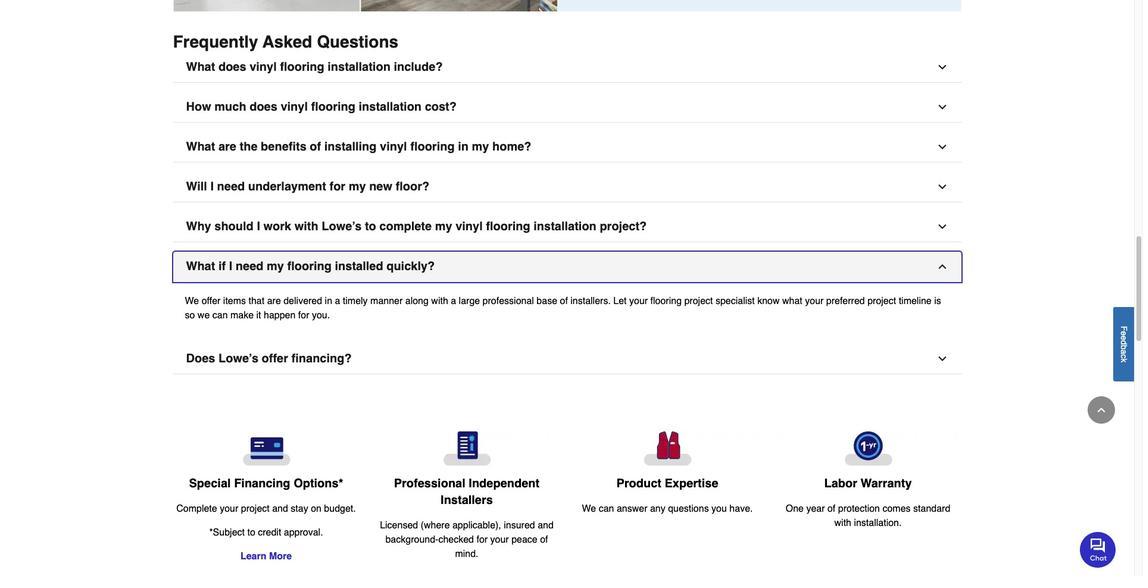 Task type: describe. For each thing, give the bounding box(es) containing it.
you.
[[312, 310, 330, 321]]

complete your project and stay on budget.
[[176, 504, 356, 515]]

know
[[758, 296, 780, 307]]

chevron up image inside what if i need my flooring installed quickly? button
[[937, 261, 949, 273]]

how
[[186, 100, 211, 114]]

we for we offer items that are delivered in a timely manner along with a large professional base of installers. let your flooring project specialist know what your preferred project timeline is so we can make it happen for you.
[[185, 296, 199, 307]]

for inside licensed (where applicable), insured and background-checked for your peace of mind.
[[477, 535, 488, 545]]

background-
[[386, 535, 439, 545]]

what
[[783, 296, 803, 307]]

for inside we offer items that are delivered in a timely manner along with a large professional base of installers. let your flooring project specialist know what your preferred project timeline is so we can make it happen for you.
[[298, 310, 309, 321]]

f e e d b a c k button
[[1114, 307, 1135, 382]]

does lowe's offer financing? button
[[173, 344, 962, 374]]

2 e from the top
[[1120, 336, 1129, 340]]

expertise
[[665, 477, 719, 491]]

asked
[[263, 32, 312, 51]]

new
[[369, 180, 393, 193]]

with inside one year of protection comes standard with installation.
[[835, 518, 852, 529]]

offer inside 'button'
[[262, 352, 288, 366]]

quickly?
[[387, 260, 435, 273]]

one
[[786, 504, 804, 515]]

does
[[186, 352, 215, 366]]

budget.
[[324, 504, 356, 515]]

will i need underlayment for my new floor?
[[186, 180, 430, 193]]

you
[[712, 504, 727, 514]]

in inside we offer items that are delivered in a timely manner along with a large professional base of installers. let your flooring project specialist know what your preferred project timeline is so we can make it happen for you.
[[325, 296, 332, 307]]

2 horizontal spatial project
[[868, 296, 897, 307]]

happen
[[264, 310, 296, 321]]

and inside licensed (where applicable), insured and background-checked for your peace of mind.
[[538, 520, 554, 531]]

d
[[1120, 340, 1129, 345]]

financing
[[234, 477, 290, 491]]

frequently
[[173, 32, 258, 51]]

year
[[807, 504, 825, 515]]

of inside we offer items that are delivered in a timely manner along with a large professional base of installers. let your flooring project specialist know what your preferred project timeline is so we can make it happen for you.
[[560, 296, 568, 307]]

with inside button
[[295, 220, 319, 233]]

credit
[[258, 528, 281, 538]]

installers.
[[571, 296, 611, 307]]

licensed (where applicable), insured and background-checked for your peace of mind.
[[380, 520, 554, 560]]

c
[[1120, 354, 1129, 359]]

lowe's inside 'button'
[[219, 352, 259, 366]]

chevron down image for lowe's
[[937, 221, 949, 233]]

learn more
[[241, 552, 292, 562]]

0 vertical spatial need
[[217, 180, 245, 193]]

licensed
[[380, 520, 418, 531]]

for inside will i need underlayment for my new floor? button
[[330, 180, 346, 193]]

is
[[935, 296, 942, 307]]

chevron down image for what are the benefits of installing vinyl flooring in my home?
[[937, 141, 949, 153]]

of inside licensed (where applicable), insured and background-checked for your peace of mind.
[[540, 535, 548, 545]]

special
[[189, 477, 231, 491]]

specialist
[[716, 296, 755, 307]]

chat invite button image
[[1081, 532, 1117, 568]]

product expertise
[[617, 477, 719, 491]]

labor
[[825, 477, 858, 491]]

your up *subject
[[220, 504, 238, 515]]

financing?
[[292, 352, 352, 366]]

why
[[186, 220, 211, 233]]

mind.
[[455, 549, 479, 560]]

what are the benefits of installing vinyl flooring in my home? button
[[173, 132, 962, 162]]

i for should
[[257, 220, 260, 233]]

delivered
[[284, 296, 322, 307]]

does inside what does vinyl flooring installation include? button
[[219, 60, 246, 74]]

chevron up image inside scroll to top element
[[1096, 404, 1108, 416]]

work
[[264, 220, 291, 233]]

cost?
[[425, 100, 457, 114]]

chevron down image for my
[[937, 181, 949, 193]]

what for what are the benefits of installing vinyl flooring in my home?
[[186, 140, 215, 153]]

1 vertical spatial need
[[236, 260, 264, 273]]

we can answer any questions you have.
[[582, 504, 753, 514]]

we offer items that are delivered in a timely manner along with a large professional base of installers. let your flooring project specialist know what your preferred project timeline is so we can make it happen for you.
[[185, 296, 942, 321]]

my inside will i need underlayment for my new floor? button
[[349, 180, 366, 193]]

peace
[[512, 535, 538, 545]]

manner
[[371, 296, 403, 307]]

what does vinyl flooring installation include?
[[186, 60, 443, 74]]

more
[[269, 552, 292, 562]]

on
[[311, 504, 322, 515]]

timely
[[343, 296, 368, 307]]

(where
[[421, 520, 450, 531]]

are inside button
[[219, 140, 236, 153]]

your right let
[[630, 296, 648, 307]]

frequently asked questions
[[173, 32, 399, 51]]

my inside what are the benefits of installing vinyl flooring in my home? button
[[472, 140, 489, 153]]

f
[[1120, 326, 1129, 331]]

installers
[[441, 494, 493, 507]]

professional
[[483, 296, 534, 307]]

*subject to credit approval.
[[209, 528, 323, 538]]

professional
[[394, 477, 466, 491]]

scroll to top element
[[1088, 397, 1116, 424]]

options*
[[294, 477, 343, 491]]

chevron down image inside does lowe's offer financing? 'button'
[[937, 353, 949, 365]]

your right what
[[806, 296, 824, 307]]

learn more link
[[241, 552, 292, 562]]

0 horizontal spatial project
[[241, 504, 270, 515]]

any
[[650, 504, 666, 514]]

a dark blue credit card icon. image
[[175, 432, 357, 466]]

checked
[[439, 535, 474, 545]]

applicable),
[[453, 520, 501, 531]]

protection
[[839, 504, 880, 515]]

base
[[537, 296, 558, 307]]

timeline
[[899, 296, 932, 307]]

comes
[[883, 504, 911, 515]]

can inside we offer items that are delivered in a timely manner along with a large professional base of installers. let your flooring project specialist know what your preferred project timeline is so we can make it happen for you.
[[213, 310, 228, 321]]

in inside what are the benefits of installing vinyl flooring in my home? button
[[458, 140, 469, 153]]



Task type: vqa. For each thing, say whether or not it's contained in the screenshot.
8
no



Task type: locate. For each thing, give the bounding box(es) containing it.
will i need underlayment for my new floor? button
[[173, 172, 962, 202]]

offer inside we offer items that are delivered in a timely manner along with a large professional base of installers. let your flooring project specialist know what your preferred project timeline is so we can make it happen for you.
[[202, 296, 221, 307]]

to inside why should i work with lowe's to complete my vinyl flooring installation project? button
[[365, 220, 376, 233]]

we inside we offer items that are delivered in a timely manner along with a large professional base of installers. let your flooring project specialist know what your preferred project timeline is so we can make it happen for you.
[[185, 296, 199, 307]]

of right year
[[828, 504, 836, 515]]

chevron down image inside will i need underlayment for my new floor? button
[[937, 181, 949, 193]]

a left timely
[[335, 296, 340, 307]]

professional independent installers
[[394, 477, 540, 507]]

that
[[249, 296, 265, 307]]

0 vertical spatial in
[[458, 140, 469, 153]]

0 vertical spatial are
[[219, 140, 236, 153]]

for down 'applicable),' on the bottom
[[477, 535, 488, 545]]

0 horizontal spatial are
[[219, 140, 236, 153]]

chevron up image
[[937, 261, 949, 273], [1096, 404, 1108, 416]]

stay
[[291, 504, 308, 515]]

items
[[223, 296, 246, 307]]

1 vertical spatial does
[[250, 100, 278, 114]]

installation inside what does vinyl flooring installation include? button
[[328, 60, 391, 74]]

1 vertical spatial for
[[298, 310, 309, 321]]

2 horizontal spatial i
[[257, 220, 260, 233]]

learn
[[241, 552, 267, 562]]

are inside we offer items that are delivered in a timely manner along with a large professional base of installers. let your flooring project specialist know what your preferred project timeline is so we can make it happen for you.
[[267, 296, 281, 307]]

0 vertical spatial lowe's
[[322, 220, 362, 233]]

1 vertical spatial lowe's
[[219, 352, 259, 366]]

f e e d b a c k
[[1120, 326, 1129, 363]]

product
[[617, 477, 662, 491]]

1 vertical spatial can
[[599, 504, 614, 514]]

large
[[459, 296, 480, 307]]

with
[[295, 220, 319, 233], [431, 296, 448, 307], [835, 518, 852, 529]]

b
[[1120, 345, 1129, 350]]

does right much
[[250, 100, 278, 114]]

installation inside why should i work with lowe's to complete my vinyl flooring installation project? button
[[534, 220, 597, 233]]

we left answer
[[582, 504, 596, 514]]

questions
[[317, 32, 399, 51]]

with right along
[[431, 296, 448, 307]]

insured
[[504, 520, 535, 531]]

with down protection
[[835, 518, 852, 529]]

0 vertical spatial does
[[219, 60, 246, 74]]

installation.
[[854, 518, 902, 529]]

what if i need my flooring installed quickly?
[[186, 260, 435, 273]]

0 horizontal spatial lowe's
[[219, 352, 259, 366]]

0 horizontal spatial and
[[272, 504, 288, 515]]

my down work on the left top of page
[[267, 260, 284, 273]]

0 horizontal spatial can
[[213, 310, 228, 321]]

a up k in the bottom right of the page
[[1120, 350, 1129, 354]]

independent
[[469, 477, 540, 491]]

underlayment
[[248, 180, 326, 193]]

what if i need my flooring installed quickly? button
[[173, 252, 962, 282]]

1 vertical spatial offer
[[262, 352, 288, 366]]

a left large
[[451, 296, 456, 307]]

include?
[[394, 60, 443, 74]]

of right peace
[[540, 535, 548, 545]]

3 what from the top
[[186, 260, 215, 273]]

2 horizontal spatial a
[[1120, 350, 1129, 354]]

how much does vinyl flooring installation cost?
[[186, 100, 457, 114]]

1 horizontal spatial are
[[267, 296, 281, 307]]

1 horizontal spatial lowe's
[[322, 220, 362, 233]]

1 vertical spatial installation
[[359, 100, 422, 114]]

0 vertical spatial for
[[330, 180, 346, 193]]

should
[[215, 220, 254, 233]]

1 horizontal spatial chevron up image
[[1096, 404, 1108, 416]]

chevron down image
[[937, 61, 949, 73], [937, 181, 949, 193], [937, 221, 949, 233], [937, 353, 949, 365]]

1 vertical spatial to
[[247, 528, 255, 538]]

in up you. at the bottom
[[325, 296, 332, 307]]

so
[[185, 310, 195, 321]]

2 vertical spatial installation
[[534, 220, 597, 233]]

with right work on the left top of page
[[295, 220, 319, 233]]

what for what does vinyl flooring installation include?
[[186, 60, 215, 74]]

1 horizontal spatial and
[[538, 520, 554, 531]]

a blue 1-year labor warranty icon. image
[[778, 432, 959, 466]]

offer down happen
[[262, 352, 288, 366]]

offer up we
[[202, 296, 221, 307]]

0 vertical spatial and
[[272, 504, 288, 515]]

2 chevron down image from the top
[[937, 141, 949, 153]]

1 vertical spatial in
[[325, 296, 332, 307]]

does
[[219, 60, 246, 74], [250, 100, 278, 114]]

chevron down image for how much does vinyl flooring installation cost?
[[937, 101, 949, 113]]

special financing options*
[[189, 477, 343, 491]]

0 horizontal spatial to
[[247, 528, 255, 538]]

to left complete
[[365, 220, 376, 233]]

1 horizontal spatial project
[[685, 296, 713, 307]]

vinyl
[[250, 60, 277, 74], [281, 100, 308, 114], [380, 140, 407, 153], [456, 220, 483, 233]]

will
[[186, 180, 207, 193]]

what down frequently
[[186, 60, 215, 74]]

for down installing at the top left of page
[[330, 180, 346, 193]]

your inside licensed (where applicable), insured and background-checked for your peace of mind.
[[491, 535, 509, 545]]

what for what if i need my flooring installed quickly?
[[186, 260, 215, 273]]

0 vertical spatial chevron up image
[[937, 261, 949, 273]]

0 vertical spatial to
[[365, 220, 376, 233]]

much
[[215, 100, 246, 114]]

1 vertical spatial are
[[267, 296, 281, 307]]

a dark blue background check icon. image
[[376, 432, 558, 466]]

installation down will i need underlayment for my new floor? button
[[534, 220, 597, 233]]

are up happen
[[267, 296, 281, 307]]

2 chevron down image from the top
[[937, 181, 949, 193]]

chevron down image inside what does vinyl flooring installation include? button
[[937, 61, 949, 73]]

what
[[186, 60, 215, 74], [186, 140, 215, 153], [186, 260, 215, 273]]

2 vertical spatial with
[[835, 518, 852, 529]]

my inside what if i need my flooring installed quickly? button
[[267, 260, 284, 273]]

along
[[406, 296, 429, 307]]

my left the new
[[349, 180, 366, 193]]

for
[[330, 180, 346, 193], [298, 310, 309, 321], [477, 535, 488, 545]]

0 horizontal spatial chevron up image
[[937, 261, 949, 273]]

and right insured on the left bottom of page
[[538, 520, 554, 531]]

my inside why should i work with lowe's to complete my vinyl flooring installation project? button
[[435, 220, 452, 233]]

floor?
[[396, 180, 430, 193]]

warranty
[[861, 477, 912, 491]]

k
[[1120, 359, 1129, 363]]

i for if
[[229, 260, 232, 273]]

1 horizontal spatial can
[[599, 504, 614, 514]]

i right if
[[229, 260, 232, 273]]

2 vertical spatial i
[[229, 260, 232, 273]]

project left specialist
[[685, 296, 713, 307]]

your down insured on the left bottom of page
[[491, 535, 509, 545]]

we up so
[[185, 296, 199, 307]]

chevron down image inside the how much does vinyl flooring installation cost? button
[[937, 101, 949, 113]]

offer
[[202, 296, 221, 307], [262, 352, 288, 366]]

chevron down image inside what are the benefits of installing vinyl flooring in my home? button
[[937, 141, 949, 153]]

0 horizontal spatial we
[[185, 296, 199, 307]]

1 vertical spatial chevron up image
[[1096, 404, 1108, 416]]

what are the benefits of installing vinyl flooring in my home?
[[186, 140, 532, 153]]

does down frequently
[[219, 60, 246, 74]]

1 vertical spatial i
[[257, 220, 260, 233]]

does inside the how much does vinyl flooring installation cost? button
[[250, 100, 278, 114]]

1 horizontal spatial with
[[431, 296, 448, 307]]

3 chevron down image from the top
[[937, 221, 949, 233]]

can
[[213, 310, 228, 321], [599, 504, 614, 514]]

picture your perfect floors with our flooring visualizer. get started. image
[[173, 0, 962, 12]]

of inside button
[[310, 140, 321, 153]]

i
[[211, 180, 214, 193], [257, 220, 260, 233], [229, 260, 232, 273]]

are
[[219, 140, 236, 153], [267, 296, 281, 307]]

my right complete
[[435, 220, 452, 233]]

0 vertical spatial can
[[213, 310, 228, 321]]

answer
[[617, 504, 648, 514]]

a inside button
[[1120, 350, 1129, 354]]

0 horizontal spatial a
[[335, 296, 340, 307]]

complete
[[380, 220, 432, 233]]

0 vertical spatial i
[[211, 180, 214, 193]]

1 horizontal spatial a
[[451, 296, 456, 307]]

project
[[685, 296, 713, 307], [868, 296, 897, 307], [241, 504, 270, 515]]

1 horizontal spatial we
[[582, 504, 596, 514]]

chevron down image inside why should i work with lowe's to complete my vinyl flooring installation project? button
[[937, 221, 949, 233]]

can right we
[[213, 310, 228, 321]]

1 horizontal spatial for
[[330, 180, 346, 193]]

installed
[[335, 260, 383, 273]]

1 vertical spatial we
[[582, 504, 596, 514]]

installation inside the how much does vinyl flooring installation cost? button
[[359, 100, 422, 114]]

0 vertical spatial chevron down image
[[937, 101, 949, 113]]

questions
[[668, 504, 709, 514]]

project left timeline
[[868, 296, 897, 307]]

does lowe's offer financing?
[[186, 352, 352, 366]]

we for we can answer any questions you have.
[[582, 504, 596, 514]]

installation down include?
[[359, 100, 422, 114]]

1 vertical spatial what
[[186, 140, 215, 153]]

project up *subject to credit approval.
[[241, 504, 270, 515]]

lowe's up the installed
[[322, 220, 362, 233]]

e up b
[[1120, 336, 1129, 340]]

lowe's inside button
[[322, 220, 362, 233]]

i left work on the left top of page
[[257, 220, 260, 233]]

4 chevron down image from the top
[[937, 353, 949, 365]]

of right benefits
[[310, 140, 321, 153]]

2 vertical spatial for
[[477, 535, 488, 545]]

0 horizontal spatial with
[[295, 220, 319, 233]]

need right if
[[236, 260, 264, 273]]

to left credit
[[247, 528, 255, 538]]

chevron down image for include?
[[937, 61, 949, 73]]

0 horizontal spatial offer
[[202, 296, 221, 307]]

and
[[272, 504, 288, 515], [538, 520, 554, 531]]

flooring inside we offer items that are delivered in a timely manner along with a large professional base of installers. let your flooring project specialist know what your preferred project timeline is so we can make it happen for you.
[[651, 296, 682, 307]]

1 chevron down image from the top
[[937, 61, 949, 73]]

2 what from the top
[[186, 140, 215, 153]]

what down how
[[186, 140, 215, 153]]

need right will
[[217, 180, 245, 193]]

0 vertical spatial with
[[295, 220, 319, 233]]

need
[[217, 180, 245, 193], [236, 260, 264, 273]]

in left home? at left top
[[458, 140, 469, 153]]

2 vertical spatial what
[[186, 260, 215, 273]]

can left answer
[[599, 504, 614, 514]]

installation down questions
[[328, 60, 391, 74]]

why should i work with lowe's to complete my vinyl flooring installation project?
[[186, 220, 647, 233]]

0 horizontal spatial i
[[211, 180, 214, 193]]

i right will
[[211, 180, 214, 193]]

let
[[614, 296, 627, 307]]

1 chevron down image from the top
[[937, 101, 949, 113]]

0 horizontal spatial does
[[219, 60, 246, 74]]

e up d at the bottom right of page
[[1120, 331, 1129, 336]]

1 vertical spatial chevron down image
[[937, 141, 949, 153]]

standard
[[914, 504, 951, 515]]

1 horizontal spatial to
[[365, 220, 376, 233]]

and left the stay at the left bottom of the page
[[272, 504, 288, 515]]

0 vertical spatial we
[[185, 296, 199, 307]]

0 vertical spatial offer
[[202, 296, 221, 307]]

1 horizontal spatial does
[[250, 100, 278, 114]]

*subject
[[209, 528, 245, 538]]

are left the
[[219, 140, 236, 153]]

the
[[240, 140, 258, 153]]

with inside we offer items that are delivered in a timely manner along with a large professional base of installers. let your flooring project specialist know what your preferred project timeline is so we can make it happen for you.
[[431, 296, 448, 307]]

project?
[[600, 220, 647, 233]]

1 e from the top
[[1120, 331, 1129, 336]]

a lowe's red vest icon. image
[[577, 432, 759, 466]]

lowe's right the does
[[219, 352, 259, 366]]

0 horizontal spatial in
[[325, 296, 332, 307]]

it
[[256, 310, 261, 321]]

0 vertical spatial what
[[186, 60, 215, 74]]

my
[[472, 140, 489, 153], [349, 180, 366, 193], [435, 220, 452, 233], [267, 260, 284, 273]]

labor warranty
[[825, 477, 912, 491]]

chevron down image
[[937, 101, 949, 113], [937, 141, 949, 153]]

my left home? at left top
[[472, 140, 489, 153]]

2 horizontal spatial with
[[835, 518, 852, 529]]

approval.
[[284, 528, 323, 538]]

benefits
[[261, 140, 307, 153]]

of right base
[[560, 296, 568, 307]]

of inside one year of protection comes standard with installation.
[[828, 504, 836, 515]]

for down delivered
[[298, 310, 309, 321]]

0 horizontal spatial for
[[298, 310, 309, 321]]

2 horizontal spatial for
[[477, 535, 488, 545]]

we
[[198, 310, 210, 321]]

1 vertical spatial and
[[538, 520, 554, 531]]

what left if
[[186, 260, 215, 273]]

preferred
[[827, 296, 865, 307]]

installing
[[325, 140, 377, 153]]

home?
[[493, 140, 532, 153]]

1 vertical spatial with
[[431, 296, 448, 307]]

how much does vinyl flooring installation cost? button
[[173, 92, 962, 123]]

1 horizontal spatial offer
[[262, 352, 288, 366]]

have.
[[730, 504, 753, 514]]

0 vertical spatial installation
[[328, 60, 391, 74]]

make
[[231, 310, 254, 321]]

1 horizontal spatial in
[[458, 140, 469, 153]]

1 what from the top
[[186, 60, 215, 74]]

1 horizontal spatial i
[[229, 260, 232, 273]]



